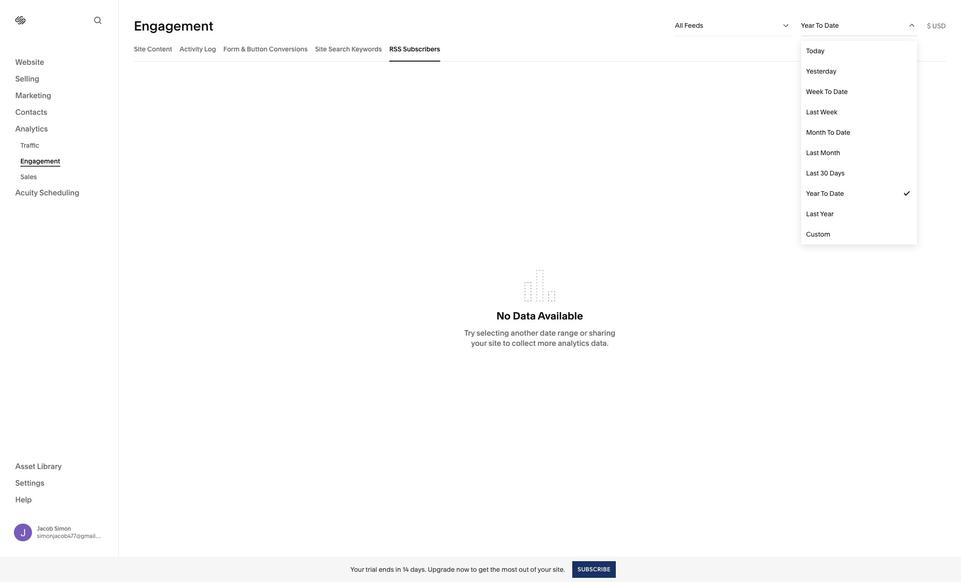 Task type: describe. For each thing, give the bounding box(es) containing it.
activity log
[[180, 45, 216, 53]]

another
[[511, 329, 538, 338]]

activity
[[180, 45, 203, 53]]

sharing
[[589, 329, 615, 338]]

rss
[[389, 45, 402, 53]]

available
[[538, 310, 583, 323]]

last for last year
[[806, 210, 819, 218]]

selecting
[[477, 329, 509, 338]]

last 30 days
[[806, 169, 845, 177]]

conversions
[[269, 45, 308, 53]]

website link
[[15, 57, 103, 68]]

subscribe
[[578, 566, 611, 573]]

2 vertical spatial year
[[820, 210, 834, 218]]

jacob simon simonjacob477@gmail.com
[[37, 525, 108, 540]]

help
[[15, 495, 32, 504]]

your trial ends in 14 days. upgrade now to get the most out of your site.
[[350, 566, 565, 574]]

activity log button
[[180, 36, 216, 62]]

to up last week
[[825, 88, 832, 96]]

traffic link
[[20, 138, 108, 153]]

most
[[502, 566, 517, 574]]

last month
[[806, 149, 840, 157]]

sales
[[20, 173, 37, 181]]

acuity
[[15, 188, 38, 197]]

$ usd
[[927, 22, 946, 30]]

now
[[456, 566, 469, 574]]

rss subscribers button
[[389, 36, 440, 62]]

1 vertical spatial your
[[538, 566, 551, 574]]

no
[[497, 310, 511, 323]]

or
[[580, 329, 587, 338]]

days.
[[410, 566, 426, 574]]

site content
[[134, 45, 172, 53]]

selling
[[15, 74, 39, 83]]

ends
[[379, 566, 394, 574]]

to up last month
[[827, 128, 835, 137]]

usd
[[932, 22, 946, 30]]

no data available
[[497, 310, 583, 323]]

range
[[558, 329, 578, 338]]

feeds
[[684, 21, 703, 30]]

site.
[[553, 566, 565, 574]]

yesterday
[[806, 67, 837, 76]]

subscribe button
[[573, 561, 616, 578]]

help link
[[15, 495, 32, 505]]

date up last month
[[836, 128, 850, 137]]

1 vertical spatial week
[[820, 108, 838, 116]]

site
[[489, 339, 501, 348]]

1 horizontal spatial engagement
[[134, 18, 213, 34]]

site for site content
[[134, 45, 146, 53]]

date up last week
[[834, 88, 848, 96]]

asset
[[15, 462, 35, 471]]

asset library link
[[15, 461, 103, 472]]

1 vertical spatial to
[[471, 566, 477, 574]]

more
[[538, 339, 556, 348]]

get
[[479, 566, 489, 574]]

date down days
[[830, 190, 844, 198]]

custom
[[806, 230, 830, 239]]

year inside "button"
[[801, 21, 815, 30]]

website
[[15, 57, 44, 67]]

upgrade
[[428, 566, 455, 574]]

last for last week
[[806, 108, 819, 116]]

try
[[464, 329, 475, 338]]

in
[[395, 566, 401, 574]]

to inside try selecting another date range or sharing your site to collect more analytics data.
[[503, 339, 510, 348]]

form
[[223, 45, 240, 53]]

out
[[519, 566, 529, 574]]

rss subscribers
[[389, 45, 440, 53]]

date
[[540, 329, 556, 338]]

site content button
[[134, 36, 172, 62]]

all
[[675, 21, 683, 30]]

analytics
[[558, 339, 589, 348]]

log
[[204, 45, 216, 53]]

&
[[241, 45, 245, 53]]

last week
[[806, 108, 838, 116]]

your
[[350, 566, 364, 574]]

1 vertical spatial year
[[806, 190, 820, 198]]

contacts link
[[15, 107, 103, 118]]

site for site search keywords
[[315, 45, 327, 53]]

site search keywords
[[315, 45, 382, 53]]

site search keywords button
[[315, 36, 382, 62]]

All Feeds field
[[675, 15, 791, 36]]

traffic
[[20, 141, 39, 150]]

days
[[830, 169, 845, 177]]

try selecting another date range or sharing your site to collect more analytics data.
[[464, 329, 615, 348]]



Task type: vqa. For each thing, say whether or not it's contained in the screenshot.
to
yes



Task type: locate. For each thing, give the bounding box(es) containing it.
0 vertical spatial to
[[503, 339, 510, 348]]

last up custom
[[806, 210, 819, 218]]

asset library
[[15, 462, 62, 471]]

library
[[37, 462, 62, 471]]

0 vertical spatial engagement
[[134, 18, 213, 34]]

week down yesterday
[[806, 88, 823, 96]]

year
[[801, 21, 815, 30], [806, 190, 820, 198], [820, 210, 834, 218]]

month down month to date
[[821, 149, 840, 157]]

month
[[806, 128, 826, 137], [821, 149, 840, 157]]

1 horizontal spatial to
[[503, 339, 510, 348]]

all feeds
[[675, 21, 703, 30]]

30
[[821, 169, 828, 177]]

tab list
[[134, 36, 946, 62]]

engagement up content
[[134, 18, 213, 34]]

to up today on the top of page
[[816, 21, 823, 30]]

subscribers
[[403, 45, 440, 53]]

month to date
[[806, 128, 850, 137]]

0 vertical spatial week
[[806, 88, 823, 96]]

content
[[147, 45, 172, 53]]

scheduling
[[39, 188, 79, 197]]

site left content
[[134, 45, 146, 53]]

to inside "button"
[[816, 21, 823, 30]]

the
[[490, 566, 500, 574]]

acuity scheduling
[[15, 188, 79, 197]]

14
[[403, 566, 409, 574]]

your right of
[[538, 566, 551, 574]]

1 site from the left
[[134, 45, 146, 53]]

1 vertical spatial month
[[821, 149, 840, 157]]

button
[[247, 45, 268, 53]]

jacob
[[37, 525, 53, 532]]

year to date inside "button"
[[801, 21, 839, 30]]

1 vertical spatial year to date
[[806, 190, 844, 198]]

to left get
[[471, 566, 477, 574]]

your
[[471, 339, 487, 348], [538, 566, 551, 574]]

0 horizontal spatial engagement
[[20, 157, 60, 165]]

year to date up today on the top of page
[[801, 21, 839, 30]]

engagement
[[134, 18, 213, 34], [20, 157, 60, 165]]

data
[[513, 310, 536, 323]]

today
[[806, 47, 825, 55]]

date
[[825, 21, 839, 30], [834, 88, 848, 96], [836, 128, 850, 137], [830, 190, 844, 198]]

week
[[806, 88, 823, 96], [820, 108, 838, 116]]

to right site
[[503, 339, 510, 348]]

$
[[927, 22, 931, 30]]

keywords
[[352, 45, 382, 53]]

year up custom
[[820, 210, 834, 218]]

last
[[806, 108, 819, 116], [806, 149, 819, 157], [806, 169, 819, 177], [806, 210, 819, 218]]

last year
[[806, 210, 834, 218]]

to
[[816, 21, 823, 30], [825, 88, 832, 96], [827, 128, 835, 137], [821, 190, 828, 198]]

year up last year
[[806, 190, 820, 198]]

4 last from the top
[[806, 210, 819, 218]]

month down last week
[[806, 128, 826, 137]]

site inside 'site search keywords' button
[[315, 45, 327, 53]]

year to date button
[[801, 15, 917, 36]]

simon
[[54, 525, 71, 532]]

to down 30
[[821, 190, 828, 198]]

acuity scheduling link
[[15, 188, 103, 199]]

1 last from the top
[[806, 108, 819, 116]]

analytics
[[15, 124, 48, 133]]

0 vertical spatial month
[[806, 128, 826, 137]]

data.
[[591, 339, 609, 348]]

date inside "button"
[[825, 21, 839, 30]]

site
[[134, 45, 146, 53], [315, 45, 327, 53]]

1 vertical spatial engagement
[[20, 157, 60, 165]]

week up month to date
[[820, 108, 838, 116]]

form & button conversions
[[223, 45, 308, 53]]

2 site from the left
[[315, 45, 327, 53]]

0 vertical spatial year to date
[[801, 21, 839, 30]]

engagement down traffic
[[20, 157, 60, 165]]

1 horizontal spatial your
[[538, 566, 551, 574]]

engagement link
[[20, 153, 108, 169]]

form & button conversions button
[[223, 36, 308, 62]]

last down the week to date
[[806, 108, 819, 116]]

year up today on the top of page
[[801, 21, 815, 30]]

settings link
[[15, 478, 103, 489]]

search
[[328, 45, 350, 53]]

3 last from the top
[[806, 169, 819, 177]]

selling link
[[15, 74, 103, 85]]

year to date
[[801, 21, 839, 30], [806, 190, 844, 198]]

settings
[[15, 478, 44, 488]]

last left 30
[[806, 169, 819, 177]]

your down try
[[471, 339, 487, 348]]

last up last 30 days
[[806, 149, 819, 157]]

marketing
[[15, 91, 51, 100]]

week to date
[[806, 88, 848, 96]]

site inside site content button
[[134, 45, 146, 53]]

0 horizontal spatial to
[[471, 566, 477, 574]]

0 horizontal spatial your
[[471, 339, 487, 348]]

1 horizontal spatial site
[[315, 45, 327, 53]]

last for last month
[[806, 149, 819, 157]]

0 horizontal spatial site
[[134, 45, 146, 53]]

0 vertical spatial your
[[471, 339, 487, 348]]

of
[[530, 566, 536, 574]]

0 vertical spatial year
[[801, 21, 815, 30]]

analytics link
[[15, 124, 103, 135]]

year to date down last 30 days
[[806, 190, 844, 198]]

simonjacob477@gmail.com
[[37, 533, 108, 540]]

marketing link
[[15, 90, 103, 101]]

trial
[[366, 566, 377, 574]]

sales link
[[20, 169, 108, 185]]

site left search
[[315, 45, 327, 53]]

last for last 30 days
[[806, 169, 819, 177]]

2 last from the top
[[806, 149, 819, 157]]

your inside try selecting another date range or sharing your site to collect more analytics data.
[[471, 339, 487, 348]]

contacts
[[15, 108, 47, 117]]

date up today on the top of page
[[825, 21, 839, 30]]

tab list containing site content
[[134, 36, 946, 62]]

collect
[[512, 339, 536, 348]]



